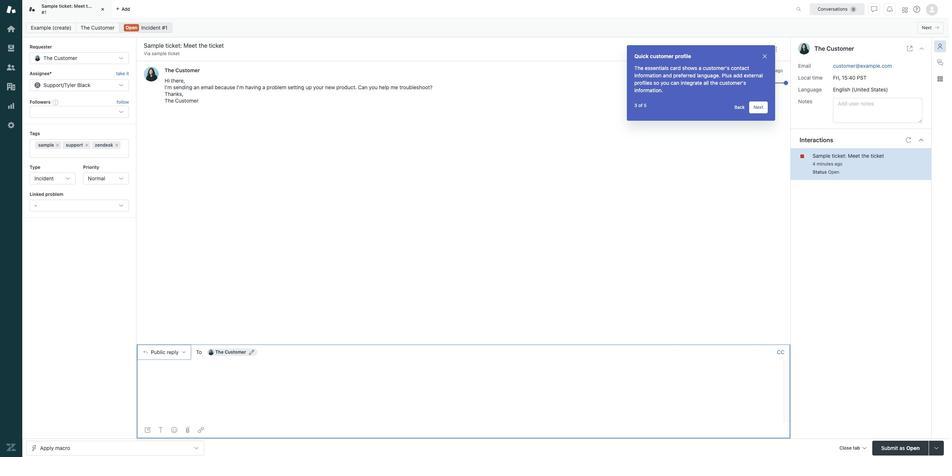 Task type: locate. For each thing, give the bounding box(es) containing it.
problem left setting
[[267, 84, 286, 91]]

admin image
[[6, 121, 16, 130]]

1 horizontal spatial meet
[[848, 153, 861, 159]]

1 vertical spatial ago
[[835, 161, 843, 167]]

0 vertical spatial open
[[126, 25, 137, 30]]

ticket:
[[59, 3, 73, 9], [832, 153, 847, 159]]

the inside sample ticket: meet the ticket 4 minutes ago status open
[[862, 153, 870, 159]]

2 vertical spatial the
[[862, 153, 870, 159]]

the
[[86, 3, 93, 9], [711, 80, 718, 86], [862, 153, 870, 159]]

the inside the essentials card shows a customer's contact information and preferred language. plus add external profiles so you can integrate all the customer's information.
[[711, 80, 718, 86]]

the inside sample ticket: meet the ticket #1
[[86, 3, 93, 9]]

email
[[201, 84, 214, 91]]

0 horizontal spatial ticket:
[[59, 3, 73, 9]]

ticket inside sample ticket: meet the ticket 4 minutes ago status open
[[871, 153, 884, 159]]

5
[[644, 103, 647, 108]]

1 i'm from the left
[[165, 84, 172, 91]]

sample inside sample ticket: meet the ticket 4 minutes ago status open
[[813, 153, 831, 159]]

ticket
[[94, 3, 107, 9], [168, 51, 180, 56], [871, 153, 884, 159]]

tab
[[22, 0, 111, 19]]

via
[[144, 51, 150, 56]]

fri,
[[833, 74, 841, 81]]

customer
[[91, 24, 115, 31], [827, 45, 855, 52], [175, 67, 200, 74], [175, 98, 199, 104], [225, 350, 246, 355]]

1 horizontal spatial 4
[[813, 161, 816, 167]]

2 horizontal spatial open
[[907, 445, 920, 452]]

0 horizontal spatial ticket
[[94, 3, 107, 9]]

i'm down hi
[[165, 84, 172, 91]]

the customer inside secondary element
[[81, 24, 115, 31]]

1 vertical spatial next
[[754, 105, 764, 110]]

2 vertical spatial ticket
[[871, 153, 884, 159]]

0 horizontal spatial problem
[[45, 192, 63, 197]]

1 horizontal spatial i'm
[[237, 84, 244, 91]]

1 vertical spatial meet
[[848, 153, 861, 159]]

0 horizontal spatial minutes
[[758, 68, 774, 74]]

2 vertical spatial open
[[907, 445, 920, 452]]

a right "having" at the left top of page
[[263, 84, 265, 91]]

1 vertical spatial the
[[711, 80, 718, 86]]

Add user notes text field
[[833, 98, 923, 123]]

4 inside sample ticket: meet the ticket 4 minutes ago status open
[[813, 161, 816, 167]]

0 horizontal spatial ago
[[776, 68, 783, 74]]

0 horizontal spatial a
[[263, 84, 265, 91]]

normal button
[[83, 173, 129, 185]]

1 horizontal spatial minutes
[[817, 161, 834, 167]]

you
[[661, 80, 670, 86], [369, 84, 378, 91]]

close image down events 'image'
[[762, 53, 768, 59]]

customer inside the hi there, i'm sending an email because i'm having a problem setting up your new product. can you help me troubleshoot? thanks, the customer
[[175, 98, 199, 104]]

0 vertical spatial problem
[[267, 84, 286, 91]]

the down the thanks,
[[165, 98, 174, 104]]

0 vertical spatial close image
[[919, 46, 925, 52]]

type
[[30, 165, 40, 170]]

the inside the essentials card shows a customer's contact information and preferred language. plus add external profiles so you can integrate all the customer's information.
[[635, 65, 644, 71]]

quick
[[635, 53, 649, 59]]

preferred
[[674, 72, 696, 79]]

2 i'm from the left
[[237, 84, 244, 91]]

0 horizontal spatial meet
[[74, 3, 85, 9]]

4 right contact
[[754, 68, 756, 74]]

minutes down events 'image'
[[758, 68, 774, 74]]

problem down incident popup button
[[45, 192, 63, 197]]

ticket: inside sample ticket: meet the ticket 4 minutes ago status open
[[832, 153, 847, 159]]

0 vertical spatial the customer link
[[76, 23, 119, 33]]

1 vertical spatial open
[[828, 169, 840, 175]]

example (create)
[[31, 24, 71, 31]]

ago
[[776, 68, 783, 74], [835, 161, 843, 167]]

information.
[[635, 87, 663, 93]]

1 horizontal spatial ticket:
[[832, 153, 847, 159]]

i'm left "having" at the left top of page
[[237, 84, 244, 91]]

add
[[734, 72, 743, 79]]

fri, 15:40 pst
[[833, 74, 867, 81]]

there,
[[171, 78, 185, 84]]

next button right back
[[749, 102, 768, 113]]

customer
[[650, 53, 674, 59]]

0 vertical spatial the
[[86, 3, 93, 9]]

0 horizontal spatial next
[[754, 105, 764, 110]]

4
[[754, 68, 756, 74], [813, 161, 816, 167]]

a inside the essentials card shows a customer's contact information and preferred language. plus add external profiles so you can integrate all the customer's information.
[[699, 65, 702, 71]]

1 horizontal spatial next
[[922, 25, 932, 30]]

0 horizontal spatial next button
[[749, 102, 768, 113]]

0 horizontal spatial you
[[369, 84, 378, 91]]

customer down sending
[[175, 98, 199, 104]]

get help image
[[914, 6, 921, 13]]

states)
[[871, 86, 888, 93]]

0 horizontal spatial close image
[[762, 53, 768, 59]]

cc button
[[777, 349, 785, 356]]

it
[[126, 71, 129, 77]]

0 vertical spatial ticket
[[94, 3, 107, 9]]

1 horizontal spatial open
[[828, 169, 840, 175]]

customer down close image
[[91, 24, 115, 31]]

problem
[[267, 84, 286, 91], [45, 192, 63, 197]]

minutes up status
[[817, 161, 834, 167]]

the inside secondary element
[[81, 24, 90, 31]]

you down and
[[661, 80, 670, 86]]

minutes
[[758, 68, 774, 74], [817, 161, 834, 167]]

1 horizontal spatial ago
[[835, 161, 843, 167]]

all
[[704, 80, 709, 86]]

take it
[[116, 71, 129, 77]]

sample
[[42, 3, 58, 9], [813, 153, 831, 159]]

view more details image
[[907, 46, 913, 52]]

you right can
[[369, 84, 378, 91]]

tabs tab list
[[22, 0, 789, 19]]

information
[[635, 72, 662, 79]]

0 vertical spatial next
[[922, 25, 932, 30]]

back button
[[730, 102, 749, 113]]

the up hi
[[165, 67, 174, 74]]

zendesk support image
[[6, 5, 16, 14]]

1 horizontal spatial problem
[[267, 84, 286, 91]]

2 horizontal spatial ticket
[[871, 153, 884, 159]]

1 vertical spatial close image
[[762, 53, 768, 59]]

close image inside quick customer profile dialog
[[762, 53, 768, 59]]

the customer
[[81, 24, 115, 31], [815, 45, 855, 52], [165, 67, 200, 74], [215, 350, 246, 355]]

ticket: up (create)
[[59, 3, 73, 9]]

0 vertical spatial a
[[699, 65, 702, 71]]

0 horizontal spatial sample
[[42, 3, 58, 9]]

customer's down add
[[720, 80, 746, 86]]

local time
[[799, 74, 823, 81]]

reporting image
[[6, 101, 16, 111]]

0 vertical spatial ticket:
[[59, 3, 73, 9]]

1 horizontal spatial ticket
[[168, 51, 180, 56]]

open
[[126, 25, 137, 30], [828, 169, 840, 175], [907, 445, 920, 452]]

1 vertical spatial the customer link
[[165, 67, 200, 74]]

4 minutes ago text field
[[813, 161, 843, 167]]

1 horizontal spatial the customer link
[[165, 67, 200, 74]]

troubleshoot?
[[400, 84, 433, 91]]

minutes inside sample ticket: meet the ticket 4 minutes ago status open
[[817, 161, 834, 167]]

close image
[[99, 6, 106, 13]]

0 vertical spatial next button
[[918, 22, 944, 34]]

a right shows
[[699, 65, 702, 71]]

follow
[[117, 99, 129, 105]]

0 vertical spatial 4
[[754, 68, 756, 74]]

sample up 4 minutes ago text field on the top of page
[[813, 153, 831, 159]]

1 vertical spatial customer's
[[720, 80, 746, 86]]

get started image
[[6, 24, 16, 34]]

1 horizontal spatial the
[[711, 80, 718, 86]]

1 horizontal spatial sample
[[813, 153, 831, 159]]

via sample ticket
[[144, 51, 180, 56]]

the for sample ticket: meet the ticket #1
[[86, 3, 93, 9]]

customer@example.com image
[[208, 350, 214, 356]]

Public reply composer text field
[[140, 361, 782, 376]]

1 vertical spatial sample
[[813, 153, 831, 159]]

0 horizontal spatial the customer link
[[76, 23, 119, 33]]

close image
[[919, 46, 925, 52], [762, 53, 768, 59]]

the essentials card shows a customer's contact information and preferred language. plus add external profiles so you can integrate all the customer's information.
[[635, 65, 763, 93]]

1 vertical spatial a
[[263, 84, 265, 91]]

cc
[[777, 349, 785, 356]]

0 horizontal spatial open
[[126, 25, 137, 30]]

take
[[116, 71, 125, 77]]

the customer link
[[76, 23, 119, 33], [165, 67, 200, 74]]

meet for sample ticket: meet the ticket #1
[[74, 3, 85, 9]]

ticket: inside sample ticket: meet the ticket #1
[[59, 3, 73, 9]]

the customer link down close image
[[76, 23, 119, 33]]

0 vertical spatial sample
[[42, 3, 58, 9]]

organizations image
[[6, 82, 16, 92]]

the customer down close image
[[81, 24, 115, 31]]

1 horizontal spatial a
[[699, 65, 702, 71]]

1 vertical spatial ticket
[[168, 51, 180, 56]]

of
[[639, 103, 643, 108]]

ticket for sample ticket: meet the ticket 4 minutes ago status open
[[871, 153, 884, 159]]

next button up the customer context 'icon'
[[918, 22, 944, 34]]

3 of 5 back
[[635, 103, 745, 110]]

4 up status
[[813, 161, 816, 167]]

user image
[[799, 43, 810, 55]]

the customer link inside secondary element
[[76, 23, 119, 33]]

ticket inside sample ticket: meet the ticket #1
[[94, 3, 107, 9]]

quick customer profile
[[635, 53, 691, 59]]

0 vertical spatial meet
[[74, 3, 85, 9]]

shows
[[682, 65, 698, 71]]

1 vertical spatial next button
[[749, 102, 768, 113]]

to
[[196, 349, 202, 356]]

a
[[699, 65, 702, 71], [263, 84, 265, 91]]

you inside the essentials card shows a customer's contact information and preferred language. plus add external profiles so you can integrate all the customer's information.
[[661, 80, 670, 86]]

help
[[379, 84, 389, 91]]

meet
[[74, 3, 85, 9], [848, 153, 861, 159]]

an
[[194, 84, 200, 91]]

i'm
[[165, 84, 172, 91], [237, 84, 244, 91]]

1 horizontal spatial you
[[661, 80, 670, 86]]

the customer link up there,
[[165, 67, 200, 74]]

because
[[215, 84, 235, 91]]

sample
[[152, 51, 167, 56]]

follow button
[[117, 99, 129, 106]]

sample for sample ticket: meet the ticket 4 minutes ago status open
[[813, 153, 831, 159]]

tab containing sample ticket: meet the ticket
[[22, 0, 111, 19]]

4 minutes ago text field
[[754, 68, 783, 74]]

0 horizontal spatial the
[[86, 3, 93, 9]]

meet for sample ticket: meet the ticket 4 minutes ago status open
[[848, 153, 861, 159]]

the down sample ticket: meet the ticket #1 on the top of page
[[81, 24, 90, 31]]

1 vertical spatial problem
[[45, 192, 63, 197]]

customer inside secondary element
[[91, 24, 115, 31]]

2 horizontal spatial the
[[862, 153, 870, 159]]

meet inside sample ticket: meet the ticket 4 minutes ago status open
[[848, 153, 861, 159]]

1 vertical spatial 4
[[813, 161, 816, 167]]

views image
[[6, 43, 16, 53]]

secondary element
[[22, 20, 949, 35]]

sample up #1
[[42, 3, 58, 9]]

customer's up language.
[[703, 65, 730, 71]]

ticket: up 4 minutes ago text field on the top of page
[[832, 153, 847, 159]]

plus
[[722, 72, 732, 79]]

customer's
[[703, 65, 730, 71], [720, 80, 746, 86]]

0 horizontal spatial i'm
[[165, 84, 172, 91]]

close image right view more details image
[[919, 46, 925, 52]]

next
[[922, 25, 932, 30], [754, 105, 764, 110]]

up
[[306, 84, 312, 91]]

new
[[325, 84, 335, 91]]

insert emojis image
[[171, 428, 177, 434]]

conversations
[[818, 6, 848, 12]]

1 vertical spatial minutes
[[817, 161, 834, 167]]

4 minutes ago
[[754, 68, 783, 74]]

the up the information
[[635, 65, 644, 71]]

sample inside sample ticket: meet the ticket #1
[[42, 3, 58, 9]]

meet inside sample ticket: meet the ticket #1
[[74, 3, 85, 9]]

1 vertical spatial ticket:
[[832, 153, 847, 159]]



Task type: vqa. For each thing, say whether or not it's contained in the screenshot.
the topmost the a
yes



Task type: describe. For each thing, give the bounding box(es) containing it.
time
[[813, 74, 823, 81]]

the right customer@example.com 'image'
[[215, 350, 224, 355]]

apps image
[[938, 76, 944, 82]]

example
[[31, 24, 51, 31]]

(united
[[852, 86, 870, 93]]

(create)
[[52, 24, 71, 31]]

customer up customer@example.com at right
[[827, 45, 855, 52]]

having
[[245, 84, 261, 91]]

open inside open link
[[126, 25, 137, 30]]

essentials
[[645, 65, 669, 71]]

submit
[[882, 445, 899, 452]]

add link (cmd k) image
[[198, 428, 204, 434]]

setting
[[288, 84, 304, 91]]

the inside the hi there, i'm sending an email because i'm having a problem setting up your new product. can you help me troubleshoot? thanks, the customer
[[165, 98, 174, 104]]

submit as open
[[882, 445, 920, 452]]

english (united states)
[[833, 86, 888, 93]]

profiles
[[635, 80, 652, 86]]

customers image
[[6, 63, 16, 72]]

normal
[[88, 175, 105, 182]]

zendesk products image
[[903, 7, 908, 12]]

integrate
[[681, 80, 702, 86]]

linked problem
[[30, 192, 63, 197]]

draft mode image
[[145, 428, 151, 434]]

thanks,
[[165, 91, 183, 97]]

sending
[[173, 84, 192, 91]]

0 vertical spatial customer's
[[703, 65, 730, 71]]

as
[[900, 445, 905, 452]]

contact
[[731, 65, 750, 71]]

ticket: for sample ticket: meet the ticket #1
[[59, 3, 73, 9]]

format text image
[[158, 428, 164, 434]]

edit user image
[[249, 350, 254, 355]]

language
[[799, 86, 822, 93]]

your
[[313, 84, 324, 91]]

the right "user" icon
[[815, 45, 826, 52]]

email
[[799, 63, 811, 69]]

ticket for sample ticket: meet the ticket #1
[[94, 3, 107, 9]]

you inside the hi there, i'm sending an email because i'm having a problem setting up your new product. can you help me troubleshoot? thanks, the customer
[[369, 84, 378, 91]]

customer up there,
[[175, 67, 200, 74]]

the customer up there,
[[165, 67, 200, 74]]

back
[[735, 105, 745, 110]]

ticket: for sample ticket: meet the ticket 4 minutes ago status open
[[832, 153, 847, 159]]

incident
[[34, 175, 54, 182]]

Subject field
[[142, 41, 742, 50]]

customer left edit user image
[[225, 350, 246, 355]]

language.
[[697, 72, 721, 79]]

can
[[671, 80, 680, 86]]

status
[[813, 169, 827, 175]]

customer@example.com
[[833, 63, 892, 69]]

take it button
[[116, 70, 129, 78]]

#1
[[42, 9, 46, 15]]

zendesk image
[[6, 443, 16, 453]]

next inside quick customer profile dialog
[[754, 105, 764, 110]]

0 vertical spatial minutes
[[758, 68, 774, 74]]

me
[[391, 84, 398, 91]]

the customer up fri,
[[815, 45, 855, 52]]

and
[[663, 72, 672, 79]]

linked
[[30, 192, 44, 197]]

interactions
[[800, 137, 834, 143]]

a inside the hi there, i'm sending an email because i'm having a problem setting up your new product. can you help me troubleshoot? thanks, the customer
[[263, 84, 265, 91]]

0 vertical spatial ago
[[776, 68, 783, 74]]

3
[[635, 103, 637, 108]]

card
[[670, 65, 681, 71]]

priority
[[83, 165, 99, 170]]

conversations button
[[810, 3, 865, 15]]

15:40
[[842, 74, 856, 81]]

hi there, i'm sending an email because i'm having a problem setting up your new product. can you help me troubleshoot? thanks, the customer
[[165, 78, 433, 104]]

local
[[799, 74, 811, 81]]

can
[[358, 84, 368, 91]]

the for sample ticket: meet the ticket 4 minutes ago status open
[[862, 153, 870, 159]]

open link
[[119, 23, 172, 33]]

1 horizontal spatial close image
[[919, 46, 925, 52]]

example (create) button
[[26, 23, 76, 33]]

incident button
[[30, 173, 76, 185]]

pst
[[857, 74, 867, 81]]

hi
[[165, 78, 170, 84]]

open inside sample ticket: meet the ticket 4 minutes ago status open
[[828, 169, 840, 175]]

customer context image
[[938, 43, 944, 49]]

profile
[[675, 53, 691, 59]]

problem inside the hi there, i'm sending an email because i'm having a problem setting up your new product. can you help me troubleshoot? thanks, the customer
[[267, 84, 286, 91]]

main element
[[0, 0, 22, 458]]

quick customer profile dialog
[[627, 45, 776, 121]]

notes
[[799, 98, 813, 104]]

sample for sample ticket: meet the ticket #1
[[42, 3, 58, 9]]

sample ticket: meet the ticket #1
[[42, 3, 107, 15]]

so
[[654, 80, 660, 86]]

0 horizontal spatial 4
[[754, 68, 756, 74]]

sample ticket: meet the ticket 4 minutes ago status open
[[813, 153, 884, 175]]

the customer right customer@example.com 'image'
[[215, 350, 246, 355]]

add attachment image
[[185, 428, 191, 434]]

english
[[833, 86, 851, 93]]

product.
[[337, 84, 357, 91]]

events image
[[760, 46, 766, 52]]

avatar image
[[144, 67, 159, 82]]

ago inside sample ticket: meet the ticket 4 minutes ago status open
[[835, 161, 843, 167]]

external
[[744, 72, 763, 79]]

1 horizontal spatial next button
[[918, 22, 944, 34]]



